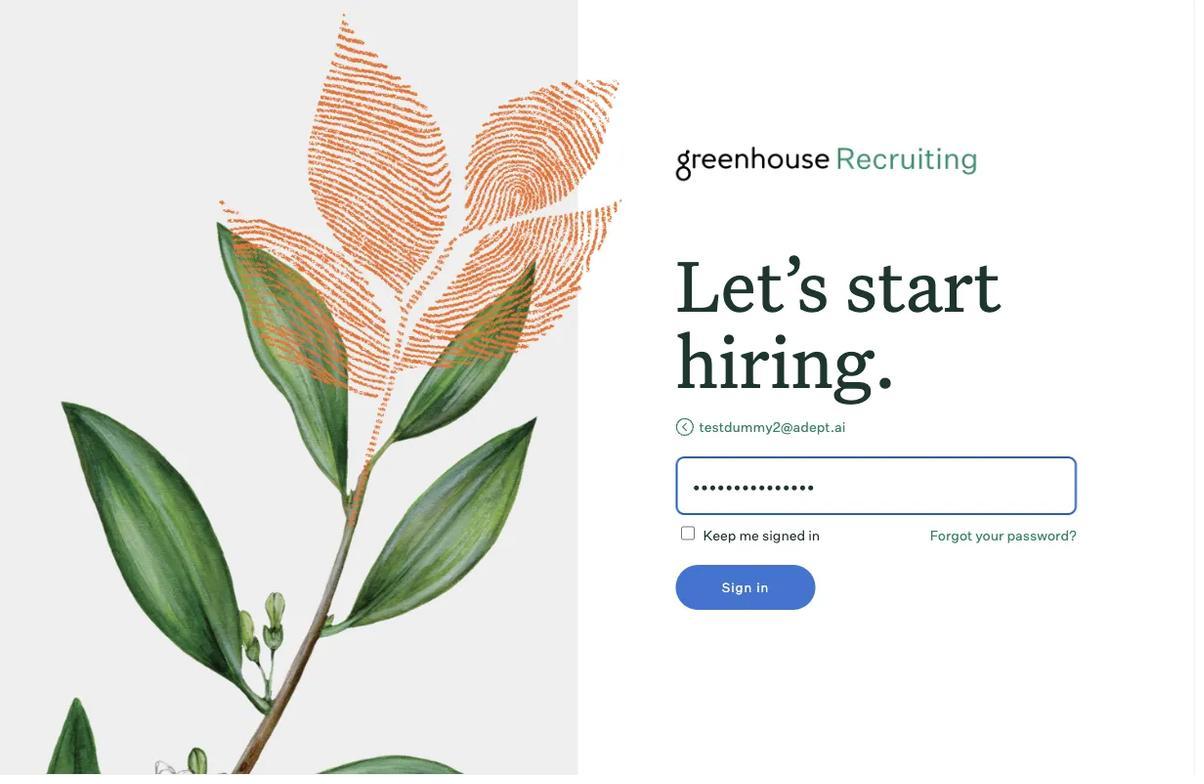 Task type: describe. For each thing, give the bounding box(es) containing it.
forgot
[[931, 527, 973, 544]]

sign in button
[[676, 565, 816, 610]]

sign
[[722, 580, 753, 596]]

hiring.
[[676, 313, 898, 407]]

let's start hiring.
[[676, 237, 1002, 407]]

Password password field
[[676, 457, 1077, 515]]

me
[[740, 527, 760, 544]]

Keep me signed in checkbox
[[676, 527, 701, 540]]

noun_next_3025204 image
[[676, 418, 695, 437]]



Task type: vqa. For each thing, say whether or not it's contained in the screenshot.
the leftmost in
yes



Task type: locate. For each thing, give the bounding box(es) containing it.
signed
[[763, 527, 806, 544]]

sign in
[[722, 580, 770, 596]]

in right sign
[[757, 580, 770, 596]]

let's
[[676, 237, 830, 331]]

in right signed
[[809, 527, 821, 544]]

0 vertical spatial in
[[809, 527, 821, 544]]

in
[[809, 527, 821, 544], [757, 580, 770, 596]]

in inside button
[[757, 580, 770, 596]]

forgot your password?
[[931, 527, 1077, 544]]

password?
[[1007, 527, 1077, 544]]

1 vertical spatial in
[[757, 580, 770, 596]]

forgot your password? link
[[931, 527, 1077, 544]]

keep
[[704, 527, 737, 544]]

your
[[976, 527, 1005, 544]]

testdummy2@adept.ai
[[700, 419, 846, 436]]

keep me signed in
[[704, 527, 821, 544]]

start
[[846, 237, 1002, 331]]

1 horizontal spatial in
[[809, 527, 821, 544]]

0 horizontal spatial in
[[757, 580, 770, 596]]



